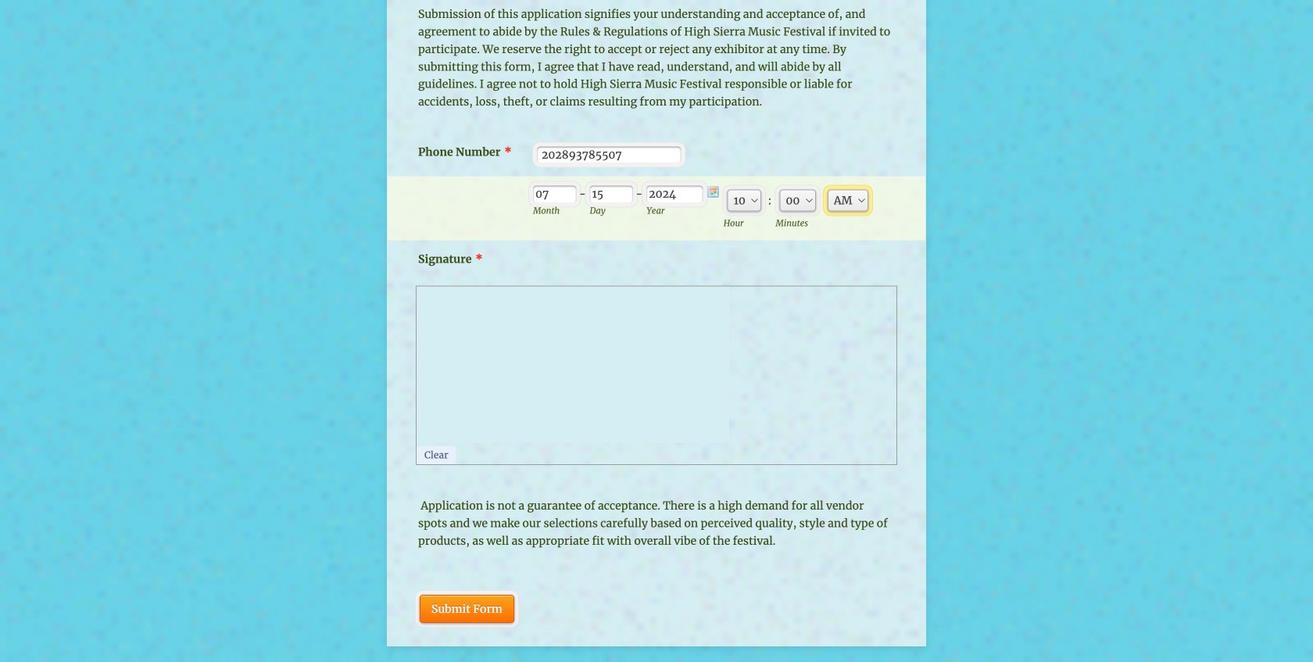Task type: vqa. For each thing, say whether or not it's contained in the screenshot.
ex: myname@example.com EMAIL FIELD
no



Task type: describe. For each thing, give the bounding box(es) containing it.
pick a date image
[[707, 186, 720, 198]]



Task type: locate. For each thing, give the bounding box(es) containing it.
None telephone field
[[533, 186, 577, 203], [647, 186, 703, 203], [533, 186, 577, 203], [647, 186, 703, 203]]

None telephone field
[[590, 186, 633, 203]]

 ex:530-555-1212 text field
[[537, 147, 681, 163]]



